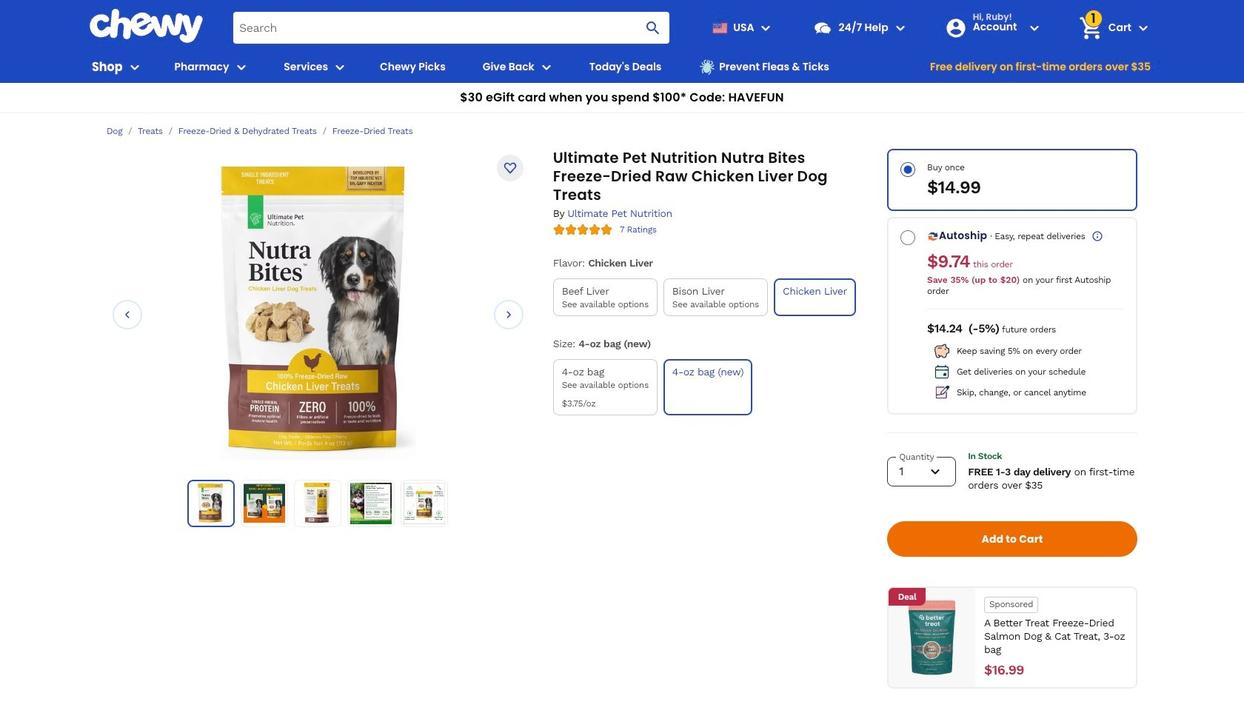 Task type: vqa. For each thing, say whether or not it's contained in the screenshot.
top 'Ultimate Pet Nutrition Nutra Bites Freeze-Dried Raw Chicken Liver Dog Treats, 4-oz bag slide 1 of 5' image
yes



Task type: locate. For each thing, give the bounding box(es) containing it.
cart menu image
[[1134, 19, 1152, 37]]

items image
[[1078, 15, 1104, 41]]

Product search field
[[233, 12, 670, 44]]

account menu image
[[1025, 19, 1043, 37]]

2 group from the top
[[550, 356, 867, 419]]

ultimate pet nutrition nutra bites freeze-dried raw chicken liver dog treats, 4-oz bag slide 4 of 5 image
[[351, 483, 392, 524]]

help menu image
[[891, 19, 909, 37]]

0 vertical spatial group
[[550, 276, 867, 319]]

Search text field
[[233, 12, 670, 44]]

None text field
[[927, 177, 981, 198], [927, 251, 970, 272], [927, 177, 981, 198], [927, 251, 970, 272]]

pharmacy menu image
[[232, 58, 250, 76]]

group
[[550, 276, 867, 319], [550, 356, 867, 419]]

1 vertical spatial group
[[550, 356, 867, 419]]

list
[[188, 480, 448, 527]]

0 vertical spatial ultimate pet nutrition nutra bites freeze-dried raw chicken liver dog treats, 4-oz bag slide 1 of 5 image
[[220, 164, 416, 461]]

option group
[[887, 149, 1137, 415]]

ultimate pet nutrition nutra bites freeze-dried raw chicken liver dog treats, 4-oz bag slide 5 of 5 image
[[404, 483, 445, 524]]

None text field
[[927, 322, 963, 336], [984, 662, 1024, 679], [927, 322, 963, 336], [984, 662, 1024, 679]]

1 group from the top
[[550, 276, 867, 319]]

a better treat freeze-dried salmon dog & cat treat, 3-oz bag image
[[895, 600, 969, 675]]

carousel-slider region
[[113, 164, 523, 464]]

menu image
[[126, 58, 143, 76]]

ultimate pet nutrition nutra bites freeze-dried raw chicken liver dog treats, 4-oz bag slide 1 of 5 image
[[220, 164, 416, 461], [191, 484, 231, 524]]



Task type: describe. For each thing, give the bounding box(es) containing it.
submit search image
[[645, 19, 662, 37]]

ultimate pet nutrition nutra bites freeze-dried raw chicken liver dog treats, 4-oz bag slide 3 of 5 image
[[297, 483, 339, 524]]

chewy support image
[[813, 18, 833, 37]]

ultimate pet nutrition nutra bites freeze-dried raw chicken liver dog treats, 4-oz bag slide 2 of 5 image
[[244, 483, 285, 524]]

menu image
[[331, 58, 349, 76]]

change region menu image
[[757, 19, 775, 37]]

site banner
[[0, 0, 1244, 113]]

1 vertical spatial ultimate pet nutrition nutra bites freeze-dried raw chicken liver dog treats, 4-oz bag slide 1 of 5 image
[[191, 484, 231, 524]]

ultimate pet nutrition nutra bites freeze-dried raw chicken liver dog treats, 4-oz bag slide 1 of 5 image inside carousel-slider region
[[220, 164, 416, 461]]

chewy home image
[[89, 9, 204, 43]]

give back menu image
[[537, 58, 555, 76]]



